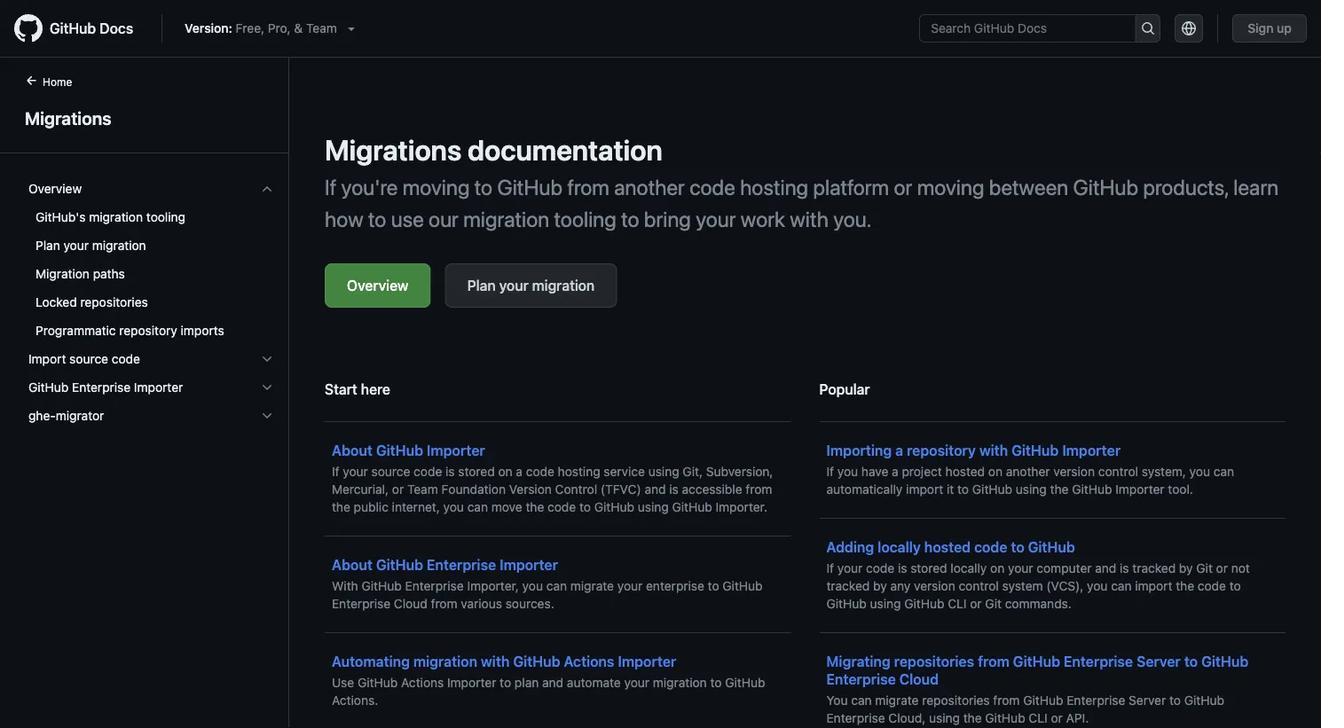 Task type: locate. For each thing, give the bounding box(es) containing it.
your inside migrations documentation if you're moving to github from another code hosting platform or moving between github products, learn how to use our migration tooling to bring your work with you.
[[696, 207, 736, 232]]

by left not
[[1179, 561, 1193, 576]]

or
[[894, 175, 912, 200], [392, 482, 404, 497], [1216, 561, 1228, 576], [970, 597, 982, 611], [1051, 711, 1063, 726]]

1 horizontal spatial with
[[790, 207, 829, 232]]

moving left between
[[917, 175, 984, 200]]

computer
[[1037, 561, 1092, 576]]

repositories
[[80, 295, 148, 310], [894, 653, 974, 670], [922, 693, 990, 708]]

import
[[906, 482, 943, 497], [1135, 579, 1172, 594]]

0 horizontal spatial import
[[906, 482, 943, 497]]

if up mercurial, on the bottom left of page
[[332, 464, 339, 479]]

1 vertical spatial repositories
[[894, 653, 974, 670]]

0 horizontal spatial migrate
[[570, 579, 614, 594]]

source up mercurial, on the bottom left of page
[[371, 464, 410, 479]]

migrations down home "link"
[[25, 107, 111, 128]]

1 horizontal spatial cli
[[1029, 711, 1048, 726]]

1 sc 9kayk9 0 image from the top
[[260, 182, 274, 196]]

source inside about github importer if your source code is stored on a code hosting service using git, subversion, mercurial, or team foundation version control (tfvc) and is accessible from the public internet, you can move the code to github using github importer.
[[371, 464, 410, 479]]

0 vertical spatial tracked
[[1132, 561, 1176, 576]]

from
[[567, 175, 609, 200], [746, 482, 772, 497], [431, 597, 457, 611], [978, 653, 1010, 670], [993, 693, 1020, 708]]

1 vertical spatial cli
[[1029, 711, 1048, 726]]

0 vertical spatial and
[[645, 482, 666, 497]]

about inside about github importer if your source code is stored on a code hosting service using git, subversion, mercurial, or team foundation version control (tfvc) and is accessible from the public internet, you can move the code to github using github importer.
[[332, 442, 373, 459]]

0 vertical spatial overview
[[28, 181, 82, 196]]

can down foundation
[[467, 500, 488, 515]]

2 about from the top
[[332, 557, 373, 574]]

can inside importing a repository with github importer if you have a project hosted on another version control system, you can automatically import it to github using the github importer tool.
[[1214, 464, 1234, 479]]

stored up foundation
[[458, 464, 495, 479]]

0 horizontal spatial hosting
[[558, 464, 600, 479]]

cli left api. on the bottom of page
[[1029, 711, 1048, 726]]

or inside about github importer if your source code is stored on a code hosting service using git, subversion, mercurial, or team foundation version control (tfvc) and is accessible from the public internet, you can move the code to github using github importer.
[[392, 482, 404, 497]]

1 vertical spatial hosting
[[558, 464, 600, 479]]

by
[[1179, 561, 1193, 576], [873, 579, 887, 594]]

overview down use
[[347, 277, 409, 294]]

tooling down documentation
[[554, 207, 616, 232]]

2 horizontal spatial and
[[1095, 561, 1116, 576]]

1 vertical spatial repository
[[907, 442, 976, 459]]

about github enterprise importer with github enterprise importer, you can migrate your enterprise to github enterprise cloud from various sources.
[[332, 557, 763, 611]]

importer
[[134, 380, 183, 395], [427, 442, 485, 459], [1062, 442, 1121, 459], [1116, 482, 1165, 497], [500, 557, 558, 574], [618, 653, 676, 670], [447, 676, 496, 690]]

automating migration with github actions importer use github actions importer to plan and automate your migration to github actions.
[[332, 653, 765, 708]]

0 horizontal spatial with
[[481, 653, 510, 670]]

about github importer if your source code is stored on a code hosting service using git, subversion, mercurial, or team foundation version control (tfvc) and is accessible from the public internet, you can move the code to github using github importer.
[[332, 442, 773, 515]]

cli
[[948, 597, 967, 611], [1029, 711, 1048, 726]]

1 horizontal spatial overview
[[347, 277, 409, 294]]

automate
[[567, 676, 621, 690]]

is up "any"
[[898, 561, 907, 576]]

about
[[332, 442, 373, 459], [332, 557, 373, 574]]

0 vertical spatial git
[[1196, 561, 1213, 576]]

overview element containing github's migration tooling
[[14, 203, 288, 345]]

importing
[[826, 442, 892, 459]]

0 vertical spatial repositories
[[80, 295, 148, 310]]

about up with
[[332, 557, 373, 574]]

hosting up "work"
[[740, 175, 808, 200]]

migrate up cloud,
[[875, 693, 919, 708]]

plan inside migrations element
[[35, 238, 60, 253]]

1 horizontal spatial cloud
[[899, 671, 939, 688]]

1 vertical spatial sc 9kayk9 0 image
[[260, 381, 274, 395]]

start
[[325, 381, 357, 398]]

actions.
[[332, 693, 378, 708]]

if down adding on the right bottom of the page
[[826, 561, 834, 576]]

stored up "any"
[[911, 561, 947, 576]]

cloud inside migrating repositories from github enterprise server to github enterprise cloud you can migrate repositories from github enterprise server to github enterprise cloud, using the github cli or api.
[[899, 671, 939, 688]]

team right &
[[306, 21, 337, 35]]

repository
[[119, 323, 177, 338], [907, 442, 976, 459]]

home
[[43, 75, 72, 88]]

1 horizontal spatial plan your migration link
[[445, 264, 617, 308]]

control inside importing a repository with github importer if you have a project hosted on another version control system, you can automatically import it to github using the github importer tool.
[[1098, 464, 1138, 479]]

tooling inside migrations documentation if you're moving to github from another code hosting platform or moving between github products, learn how to use our migration tooling to bring your work with you.
[[554, 207, 616, 232]]

moving
[[403, 175, 470, 200], [917, 175, 984, 200]]

a right have
[[892, 464, 899, 479]]

tooling
[[554, 207, 616, 232], [146, 210, 185, 224]]

1 vertical spatial hosted
[[924, 539, 971, 556]]

1 horizontal spatial by
[[1179, 561, 1193, 576]]

0 vertical spatial by
[[1179, 561, 1193, 576]]

tooling down overview dropdown button
[[146, 210, 185, 224]]

0 vertical spatial sc 9kayk9 0 image
[[260, 352, 274, 366]]

repository down locked repositories link
[[119, 323, 177, 338]]

hosted inside importing a repository with github importer if you have a project hosted on another version control system, you can automatically import it to github using the github importer tool.
[[946, 464, 985, 479]]

on for importing a repository with github importer
[[988, 464, 1003, 479]]

2 overview element from the top
[[14, 203, 288, 345]]

between
[[989, 175, 1068, 200]]

using down "any"
[[870, 597, 901, 611]]

2 vertical spatial and
[[542, 676, 564, 690]]

tracked
[[1132, 561, 1176, 576], [826, 579, 870, 594]]

the
[[1050, 482, 1069, 497], [332, 500, 350, 515], [526, 500, 544, 515], [1176, 579, 1194, 594], [963, 711, 982, 726]]

migrate inside about github enterprise importer with github enterprise importer, you can migrate your enterprise to github enterprise cloud from various sources.
[[570, 579, 614, 594]]

0 horizontal spatial plan your migration link
[[21, 232, 281, 260]]

1 about from the top
[[332, 442, 373, 459]]

1 horizontal spatial source
[[371, 464, 410, 479]]

you up sources.
[[522, 579, 543, 594]]

platform
[[813, 175, 889, 200]]

0 horizontal spatial git
[[985, 597, 1002, 611]]

import source code
[[28, 352, 140, 366]]

team up internet,
[[407, 482, 438, 497]]

overview inside overview dropdown button
[[28, 181, 82, 196]]

if
[[325, 175, 337, 200], [332, 464, 339, 479], [826, 464, 834, 479], [826, 561, 834, 576]]

1 vertical spatial control
[[959, 579, 999, 594]]

plan your migration link
[[21, 232, 281, 260], [445, 264, 617, 308]]

to
[[475, 175, 493, 200], [368, 207, 386, 232], [621, 207, 639, 232], [957, 482, 969, 497], [579, 500, 591, 515], [1011, 539, 1025, 556], [708, 579, 719, 594], [1230, 579, 1241, 594], [1184, 653, 1198, 670], [500, 676, 511, 690], [710, 676, 722, 690], [1169, 693, 1181, 708]]

git
[[1196, 561, 1213, 576], [985, 597, 1002, 611]]

0 vertical spatial hosted
[[946, 464, 985, 479]]

version inside importing a repository with github importer if you have a project hosted on another version control system, you can automatically import it to github using the github importer tool.
[[1053, 464, 1095, 479]]

0 vertical spatial migrations
[[25, 107, 111, 128]]

None search field
[[919, 14, 1161, 43]]

1 vertical spatial version
[[914, 579, 955, 594]]

on inside 'adding locally hosted code to github if your code is stored locally on your computer and is tracked by git or not tracked by any version control system (vcs), you can import the code to github using github cli or git commands.'
[[990, 561, 1005, 576]]

sc 9kayk9 0 image
[[260, 352, 274, 366], [260, 381, 274, 395]]

is right computer
[[1120, 561, 1129, 576]]

move
[[491, 500, 522, 515]]

with
[[790, 207, 829, 232], [979, 442, 1008, 459], [481, 653, 510, 670]]

1 vertical spatial migrations
[[325, 133, 462, 167]]

1 vertical spatial tracked
[[826, 579, 870, 594]]

tracked down tool.
[[1132, 561, 1176, 576]]

plan your migration link for github's migration tooling link
[[21, 232, 281, 260]]

sc 9kayk9 0 image inside ghe-migrator dropdown button
[[260, 409, 274, 423]]

1 vertical spatial stored
[[911, 561, 947, 576]]

0 horizontal spatial stored
[[458, 464, 495, 479]]

or up internet,
[[392, 482, 404, 497]]

if down importing
[[826, 464, 834, 479]]

github docs
[[50, 20, 133, 37]]

1 vertical spatial cloud
[[899, 671, 939, 688]]

locally down it
[[951, 561, 987, 576]]

can right you
[[851, 693, 872, 708]]

stored
[[458, 464, 495, 479], [911, 561, 947, 576]]

source down "programmatic"
[[69, 352, 108, 366]]

1 horizontal spatial tooling
[[554, 207, 616, 232]]

actions up automate
[[564, 653, 614, 670]]

sc 9kayk9 0 image for overview
[[260, 182, 274, 196]]

migrate
[[570, 579, 614, 594], [875, 693, 919, 708]]

version inside 'adding locally hosted code to github if your code is stored locally on your computer and is tracked by git or not tracked by any version control system (vcs), you can import the code to github using github cli or git commands.'
[[914, 579, 955, 594]]

0 horizontal spatial tooling
[[146, 210, 185, 224]]

0 horizontal spatial by
[[873, 579, 887, 594]]

importer inside about github importer if your source code is stored on a code hosting service using git, subversion, mercurial, or team foundation version control (tfvc) and is accessible from the public internet, you can move the code to github using github importer.
[[427, 442, 485, 459]]

about inside about github enterprise importer with github enterprise importer, you can migrate your enterprise to github enterprise cloud from various sources.
[[332, 557, 373, 574]]

0 horizontal spatial actions
[[401, 676, 444, 690]]

1 horizontal spatial moving
[[917, 175, 984, 200]]

0 vertical spatial another
[[614, 175, 685, 200]]

code
[[690, 175, 735, 200], [112, 352, 140, 366], [414, 464, 442, 479], [526, 464, 554, 479], [548, 500, 576, 515], [974, 539, 1007, 556], [866, 561, 895, 576], [1198, 579, 1226, 594]]

1 vertical spatial overview
[[347, 277, 409, 294]]

work
[[741, 207, 785, 232]]

plan your migration
[[35, 238, 146, 253], [467, 277, 595, 294]]

Search GitHub Docs search field
[[920, 15, 1135, 42]]

repository up "project"
[[907, 442, 976, 459]]

0 horizontal spatial migrations
[[25, 107, 111, 128]]

1 horizontal spatial migrate
[[875, 693, 919, 708]]

on up version
[[498, 464, 513, 479]]

1 vertical spatial git
[[985, 597, 1002, 611]]

2 horizontal spatial with
[[979, 442, 1008, 459]]

0 vertical spatial stored
[[458, 464, 495, 479]]

0 horizontal spatial and
[[542, 676, 564, 690]]

about up mercurial, on the bottom left of page
[[332, 442, 373, 459]]

1 vertical spatial another
[[1006, 464, 1050, 479]]

using inside 'adding locally hosted code to github if your code is stored locally on your computer and is tracked by git or not tracked by any version control system (vcs), you can import the code to github using github cli or git commands.'
[[870, 597, 901, 611]]

1 vertical spatial import
[[1135, 579, 1172, 594]]

you down foundation
[[443, 500, 464, 515]]

on right "project"
[[988, 464, 1003, 479]]

0 vertical spatial import
[[906, 482, 943, 497]]

team
[[306, 21, 337, 35], [407, 482, 438, 497]]

a up "project"
[[895, 442, 903, 459]]

1 horizontal spatial actions
[[564, 653, 614, 670]]

you right (vcs),
[[1087, 579, 1108, 594]]

0 horizontal spatial another
[[614, 175, 685, 200]]

repositories inside migrations element
[[80, 295, 148, 310]]

or left api. on the bottom of page
[[1051, 711, 1063, 726]]

on inside importing a repository with github importer if you have a project hosted on another version control system, you can automatically import it to github using the github importer tool.
[[988, 464, 1003, 479]]

a up version
[[516, 464, 523, 479]]

by left "any"
[[873, 579, 887, 594]]

overview up github's
[[28, 181, 82, 196]]

0 horizontal spatial moving
[[403, 175, 470, 200]]

0 vertical spatial about
[[332, 442, 373, 459]]

a inside about github importer if your source code is stored on a code hosting service using git, subversion, mercurial, or team foundation version control (tfvc) and is accessible from the public internet, you can move the code to github using github importer.
[[516, 464, 523, 479]]

migration
[[35, 267, 90, 281]]

1 horizontal spatial locally
[[951, 561, 987, 576]]

cli left commands.
[[948, 597, 967, 611]]

0 horizontal spatial repository
[[119, 323, 177, 338]]

or left not
[[1216, 561, 1228, 576]]

1 overview element from the top
[[14, 175, 288, 345]]

hosting
[[740, 175, 808, 200], [558, 464, 600, 479]]

from inside migrations documentation if you're moving to github from another code hosting platform or moving between github products, learn how to use our migration tooling to bring your work with you.
[[567, 175, 609, 200]]

sc 9kayk9 0 image inside the github enterprise importer dropdown button
[[260, 381, 274, 395]]

migrations up "you're"
[[325, 133, 462, 167]]

and right plan
[[542, 676, 564, 690]]

1 horizontal spatial plan your migration
[[467, 277, 595, 294]]

if inside about github importer if your source code is stored on a code hosting service using git, subversion, mercurial, or team foundation version control (tfvc) and is accessible from the public internet, you can move the code to github using github importer.
[[332, 464, 339, 479]]

if inside migrations documentation if you're moving to github from another code hosting platform or moving between github products, learn how to use our migration tooling to bring your work with you.
[[325, 175, 337, 200]]

0 horizontal spatial cloud
[[394, 597, 427, 611]]

0 vertical spatial control
[[1098, 464, 1138, 479]]

or right platform
[[894, 175, 912, 200]]

it
[[947, 482, 954, 497]]

0 vertical spatial plan your migration
[[35, 238, 146, 253]]

repository inside importing a repository with github importer if you have a project hosted on another version control system, you can automatically import it to github using the github importer tool.
[[907, 442, 976, 459]]

and inside the automating migration with github actions importer use github actions importer to plan and automate your migration to github actions.
[[542, 676, 564, 690]]

control left system in the bottom of the page
[[959, 579, 999, 594]]

from inside about github importer if your source code is stored on a code hosting service using git, subversion, mercurial, or team foundation version control (tfvc) and is accessible from the public internet, you can move the code to github using github importer.
[[746, 482, 772, 497]]

1 horizontal spatial hosting
[[740, 175, 808, 200]]

can up sources.
[[546, 579, 567, 594]]

control left system,
[[1098, 464, 1138, 479]]

1 vertical spatial team
[[407, 482, 438, 497]]

can right system,
[[1214, 464, 1234, 479]]

or left commands.
[[970, 597, 982, 611]]

use
[[332, 676, 354, 690]]

migrate inside migrating repositories from github enterprise server to github enterprise cloud you can migrate repositories from github enterprise server to github enterprise cloud, using the github cli or api.
[[875, 693, 919, 708]]

1 vertical spatial locally
[[951, 561, 987, 576]]

1 horizontal spatial version
[[1053, 464, 1095, 479]]

0 horizontal spatial plan your migration
[[35, 238, 146, 253]]

1 horizontal spatial another
[[1006, 464, 1050, 479]]

repositories for migrating
[[894, 653, 974, 670]]

0 horizontal spatial plan
[[35, 238, 60, 253]]

migrations inside migrations documentation if you're moving to github from another code hosting platform or moving between github products, learn how to use our migration tooling to bring your work with you.
[[325, 133, 462, 167]]

sign up link
[[1233, 14, 1307, 43]]

(tfvc)
[[601, 482, 641, 497]]

locally
[[878, 539, 921, 556], [951, 561, 987, 576]]

sc 9kayk9 0 image inside "import source code" "dropdown button"
[[260, 352, 274, 366]]

with
[[332, 579, 358, 594]]

overview element
[[14, 175, 288, 345], [14, 203, 288, 345]]

0 horizontal spatial cli
[[948, 597, 967, 611]]

2 sc 9kayk9 0 image from the top
[[260, 409, 274, 423]]

0 horizontal spatial control
[[959, 579, 999, 594]]

1 horizontal spatial tracked
[[1132, 561, 1176, 576]]

adding locally hosted code to github if your code is stored locally on your computer and is tracked by git or not tracked by any version control system (vcs), you can import the code to github using github cli or git commands.
[[826, 539, 1250, 611]]

to inside importing a repository with github importer if you have a project hosted on another version control system, you can automatically import it to github using the github importer tool.
[[957, 482, 969, 497]]

2 vertical spatial repositories
[[922, 693, 990, 708]]

sc 9kayk9 0 image inside overview dropdown button
[[260, 182, 274, 196]]

1 horizontal spatial import
[[1135, 579, 1172, 594]]

1 vertical spatial source
[[371, 464, 410, 479]]

cloud up automating
[[394, 597, 427, 611]]

repositories for locked
[[80, 295, 148, 310]]

1 horizontal spatial git
[[1196, 561, 1213, 576]]

0 horizontal spatial locally
[[878, 539, 921, 556]]

can right (vcs),
[[1111, 579, 1132, 594]]

or inside migrations documentation if you're moving to github from another code hosting platform or moving between github products, learn how to use our migration tooling to bring your work with you.
[[894, 175, 912, 200]]

moving up 'our'
[[403, 175, 470, 200]]

0 horizontal spatial version
[[914, 579, 955, 594]]

using
[[648, 464, 679, 479], [1016, 482, 1047, 497], [638, 500, 669, 515], [870, 597, 901, 611], [929, 711, 960, 726]]

using right cloud,
[[929, 711, 960, 726]]

hosting up control
[[558, 464, 600, 479]]

2 moving from the left
[[917, 175, 984, 200]]

various
[[461, 597, 502, 611]]

code inside migrations documentation if you're moving to github from another code hosting platform or moving between github products, learn how to use our migration tooling to bring your work with you.
[[690, 175, 735, 200]]

1 vertical spatial plan your migration link
[[445, 264, 617, 308]]

overview
[[28, 181, 82, 196], [347, 277, 409, 294]]

1 horizontal spatial control
[[1098, 464, 1138, 479]]

and right computer
[[1095, 561, 1116, 576]]

cloud
[[394, 597, 427, 611], [899, 671, 939, 688]]

subversion,
[[706, 464, 773, 479]]

on up system in the bottom of the page
[[990, 561, 1005, 576]]

0 vertical spatial sc 9kayk9 0 image
[[260, 182, 274, 196]]

import inside importing a repository with github importer if you have a project hosted on another version control system, you can automatically import it to github using the github importer tool.
[[906, 482, 943, 497]]

0 vertical spatial plan
[[35, 238, 60, 253]]

you down importing
[[837, 464, 858, 479]]

0 vertical spatial cli
[[948, 597, 967, 611]]

source inside "dropdown button"
[[69, 352, 108, 366]]

if up how
[[325, 175, 337, 200]]

plan your migration link for overview link
[[445, 264, 617, 308]]

and
[[645, 482, 666, 497], [1095, 561, 1116, 576], [542, 676, 564, 690]]

0 vertical spatial repository
[[119, 323, 177, 338]]

import
[[28, 352, 66, 366]]

0 horizontal spatial source
[[69, 352, 108, 366]]

pro,
[[268, 21, 291, 35]]

git left not
[[1196, 561, 1213, 576]]

can inside migrating repositories from github enterprise server to github enterprise cloud you can migrate repositories from github enterprise server to github enterprise cloud, using the github cli or api.
[[851, 693, 872, 708]]

sources.
[[505, 597, 554, 611]]

hosted down it
[[924, 539, 971, 556]]

1 vertical spatial about
[[332, 557, 373, 574]]

importer.
[[716, 500, 767, 515]]

0 vertical spatial plan your migration link
[[21, 232, 281, 260]]

1 sc 9kayk9 0 image from the top
[[260, 352, 274, 366]]

bring
[[644, 207, 691, 232]]

1 vertical spatial by
[[873, 579, 887, 594]]

here
[[361, 381, 390, 398]]

1 vertical spatial and
[[1095, 561, 1116, 576]]

git left commands.
[[985, 597, 1002, 611]]

github inside dropdown button
[[28, 380, 69, 395]]

1 horizontal spatial repository
[[907, 442, 976, 459]]

on inside about github importer if your source code is stored on a code hosting service using git, subversion, mercurial, or team foundation version control (tfvc) and is accessible from the public internet, you can move the code to github using github importer.
[[498, 464, 513, 479]]

tracked down adding on the right bottom of the page
[[826, 579, 870, 594]]

migrations for migrations
[[25, 107, 111, 128]]

a
[[895, 442, 903, 459], [516, 464, 523, 479], [892, 464, 899, 479]]

1 vertical spatial sc 9kayk9 0 image
[[260, 409, 274, 423]]

your
[[696, 207, 736, 232], [63, 238, 89, 253], [499, 277, 529, 294], [343, 464, 368, 479], [837, 561, 863, 576], [1008, 561, 1033, 576], [617, 579, 643, 594], [624, 676, 650, 690]]

0 vertical spatial team
[[306, 21, 337, 35]]

using right it
[[1016, 482, 1047, 497]]

control inside 'adding locally hosted code to github if your code is stored locally on your computer and is tracked by git or not tracked by any version control system (vcs), you can import the code to github using github cli or git commands.'
[[959, 579, 999, 594]]

1 horizontal spatial and
[[645, 482, 666, 497]]

0 vertical spatial source
[[69, 352, 108, 366]]

2 sc 9kayk9 0 image from the top
[[260, 381, 274, 395]]

version: free, pro, & team
[[185, 21, 337, 35]]

cloud up cloud,
[[899, 671, 939, 688]]

locally up "any"
[[878, 539, 921, 556]]

hosted up it
[[946, 464, 985, 479]]

sc 9kayk9 0 image
[[260, 182, 274, 196], [260, 409, 274, 423]]

actions down automating
[[401, 676, 444, 690]]

actions
[[564, 653, 614, 670], [401, 676, 444, 690]]

migrate left enterprise
[[570, 579, 614, 594]]

and right (tfvc) on the left bottom
[[645, 482, 666, 497]]

you
[[837, 464, 858, 479], [1190, 464, 1210, 479], [443, 500, 464, 515], [522, 579, 543, 594], [1087, 579, 1108, 594]]

0 vertical spatial with
[[790, 207, 829, 232]]

0 vertical spatial hosting
[[740, 175, 808, 200]]



Task type: vqa. For each thing, say whether or not it's contained in the screenshot.
Search image
yes



Task type: describe. For each thing, give the bounding box(es) containing it.
stored inside about github importer if your source code is stored on a code hosting service using git, subversion, mercurial, or team foundation version control (tfvc) and is accessible from the public internet, you can move the code to github using github importer.
[[458, 464, 495, 479]]

not
[[1231, 561, 1250, 576]]

can inside about github enterprise importer with github enterprise importer, you can migrate your enterprise to github enterprise cloud from various sources.
[[546, 579, 567, 594]]

overview inside overview link
[[347, 277, 409, 294]]

import inside 'adding locally hosted code to github if your code is stored locally on your computer and is tracked by git or not tracked by any version control system (vcs), you can import the code to github using github cli or git commands.'
[[1135, 579, 1172, 594]]

if inside importing a repository with github importer if you have a project hosted on another version control system, you can automatically import it to github using the github importer tool.
[[826, 464, 834, 479]]

free,
[[236, 21, 265, 35]]

from inside about github enterprise importer with github enterprise importer, you can migrate your enterprise to github enterprise cloud from various sources.
[[431, 597, 457, 611]]

using inside migrating repositories from github enterprise server to github enterprise cloud you can migrate repositories from github enterprise server to github enterprise cloud, using the github cli or api.
[[929, 711, 960, 726]]

1 moving from the left
[[403, 175, 470, 200]]

another inside importing a repository with github importer if you have a project hosted on another version control system, you can automatically import it to github using the github importer tool.
[[1006, 464, 1050, 479]]

github enterprise importer
[[28, 380, 183, 395]]

0 vertical spatial server
[[1137, 653, 1181, 670]]

sign up
[[1248, 21, 1292, 35]]

start here
[[325, 381, 390, 398]]

your inside about github importer if your source code is stored on a code hosting service using git, subversion, mercurial, or team foundation version control (tfvc) and is accessible from the public internet, you can move the code to github using github importer.
[[343, 464, 368, 479]]

hosting inside about github importer if your source code is stored on a code hosting service using git, subversion, mercurial, or team foundation version control (tfvc) and is accessible from the public internet, you can move the code to github using github importer.
[[558, 464, 600, 479]]

plan your migration inside overview element
[[35, 238, 146, 253]]

overview button
[[21, 175, 281, 203]]

documentation
[[468, 133, 663, 167]]

1 vertical spatial plan your migration
[[467, 277, 595, 294]]

paths
[[93, 267, 125, 281]]

sc 9kayk9 0 image for importer
[[260, 381, 274, 395]]

(vcs),
[[1046, 579, 1084, 594]]

cloud inside about github enterprise importer with github enterprise importer, you can migrate your enterprise to github enterprise cloud from various sources.
[[394, 597, 427, 611]]

our
[[429, 207, 459, 232]]

cloud,
[[889, 711, 926, 726]]

migrations documentation if you're moving to github from another code hosting platform or moving between github products, learn how to use our migration tooling to bring your work with you.
[[325, 133, 1279, 232]]

imports
[[181, 323, 224, 338]]

if inside 'adding locally hosted code to github if your code is stored locally on your computer and is tracked by git or not tracked by any version control system (vcs), you can import the code to github using github cli or git commands.'
[[826, 561, 834, 576]]

tool.
[[1168, 482, 1193, 497]]

service
[[604, 464, 645, 479]]

github docs link
[[14, 14, 147, 43]]

0 horizontal spatial tracked
[[826, 579, 870, 594]]

home link
[[18, 74, 101, 91]]

accessible
[[682, 482, 742, 497]]

using down (tfvc) on the left bottom
[[638, 500, 669, 515]]

the inside 'adding locally hosted code to github if your code is stored locally on your computer and is tracked by git or not tracked by any version control system (vcs), you can import the code to github using github cli or git commands.'
[[1176, 579, 1194, 594]]

plan
[[515, 676, 539, 690]]

foundation
[[441, 482, 506, 497]]

hosting inside migrations documentation if you're moving to github from another code hosting platform or moving between github products, learn how to use our migration tooling to bring your work with you.
[[740, 175, 808, 200]]

sc 9kayk9 0 image for ghe-migrator
[[260, 409, 274, 423]]

importer inside dropdown button
[[134, 380, 183, 395]]

the inside importing a repository with github importer if you have a project hosted on another version control system, you can automatically import it to github using the github importer tool.
[[1050, 482, 1069, 497]]

enterprise
[[646, 579, 704, 594]]

migrator
[[56, 409, 104, 423]]

internet,
[[392, 500, 440, 515]]

stored inside 'adding locally hosted code to github if your code is stored locally on your computer and is tracked by git or not tracked by any version control system (vcs), you can import the code to github using github cli or git commands.'
[[911, 561, 947, 576]]

is up foundation
[[445, 464, 455, 479]]

with inside importing a repository with github importer if you have a project hosted on another version control system, you can automatically import it to github using the github importer tool.
[[979, 442, 1008, 459]]

overview element containing overview
[[14, 175, 288, 345]]

ghe-migrator
[[28, 409, 104, 423]]

ghe-migrator button
[[21, 402, 281, 430]]

locked repositories link
[[21, 288, 281, 317]]

sign
[[1248, 21, 1274, 35]]

&
[[294, 21, 303, 35]]

and inside 'adding locally hosted code to github if your code is stored locally on your computer and is tracked by git or not tracked by any version control system (vcs), you can import the code to github using github cli or git commands.'
[[1095, 561, 1116, 576]]

how
[[325, 207, 364, 232]]

programmatic repository imports link
[[21, 317, 281, 345]]

about for about github enterprise importer
[[332, 557, 373, 574]]

on for adding locally hosted code to github
[[990, 561, 1005, 576]]

using left git,
[[648, 464, 679, 479]]

version
[[509, 482, 552, 497]]

ghe-
[[28, 409, 56, 423]]

github enterprise importer button
[[21, 374, 281, 402]]

can inside about github importer if your source code is stored on a code hosting service using git, subversion, mercurial, or team foundation version control (tfvc) and is accessible from the public internet, you can move the code to github using github importer.
[[467, 500, 488, 515]]

popular
[[819, 381, 870, 398]]

and inside about github importer if your source code is stored on a code hosting service using git, subversion, mercurial, or team foundation version control (tfvc) and is accessible from the public internet, you can move the code to github using github importer.
[[645, 482, 666, 497]]

team inside about github importer if your source code is stored on a code hosting service using git, subversion, mercurial, or team foundation version control (tfvc) and is accessible from the public internet, you can move the code to github using github importer.
[[407, 482, 438, 497]]

migration paths link
[[21, 260, 281, 288]]

repository inside overview element
[[119, 323, 177, 338]]

locked
[[35, 295, 77, 310]]

migrations for migrations documentation if you're moving to github from another code hosting platform or moving between github products, learn how to use our migration tooling to bring your work with you.
[[325, 133, 462, 167]]

0 horizontal spatial team
[[306, 21, 337, 35]]

up
[[1277, 21, 1292, 35]]

docs
[[100, 20, 133, 37]]

migration inside migrations documentation if you're moving to github from another code hosting platform or moving between github products, learn how to use our migration tooling to bring your work with you.
[[463, 207, 549, 232]]

triangle down image
[[344, 21, 358, 35]]

or inside migrating repositories from github enterprise server to github enterprise cloud you can migrate repositories from github enterprise server to github enterprise cloud, using the github cli or api.
[[1051, 711, 1063, 726]]

github's migration tooling
[[35, 210, 185, 224]]

adding
[[826, 539, 874, 556]]

is left accessible
[[669, 482, 679, 497]]

another inside migrations documentation if you're moving to github from another code hosting platform or moving between github products, learn how to use our migration tooling to bring your work with you.
[[614, 175, 685, 200]]

commands.
[[1005, 597, 1072, 611]]

import source code button
[[21, 345, 281, 374]]

you up tool.
[[1190, 464, 1210, 479]]

learn
[[1233, 175, 1279, 200]]

migrations link
[[21, 105, 267, 131]]

programmatic
[[35, 323, 116, 338]]

github's migration tooling link
[[21, 203, 281, 232]]

products,
[[1143, 175, 1229, 200]]

github's
[[35, 210, 86, 224]]

mercurial,
[[332, 482, 389, 497]]

have
[[861, 464, 888, 479]]

system
[[1002, 579, 1043, 594]]

migrating repositories from github enterprise server to github enterprise cloud you can migrate repositories from github enterprise server to github enterprise cloud, using the github cli or api.
[[826, 653, 1249, 726]]

using inside importing a repository with github importer if you have a project hosted on another version control system, you can automatically import it to github using the github importer tool.
[[1016, 482, 1047, 497]]

overview link
[[325, 264, 431, 308]]

your inside migrations element
[[63, 238, 89, 253]]

public
[[354, 500, 389, 515]]

the inside migrating repositories from github enterprise server to github enterprise cloud you can migrate repositories from github enterprise server to github enterprise cloud, using the github cli or api.
[[963, 711, 982, 726]]

cli inside migrating repositories from github enterprise server to github enterprise cloud you can migrate repositories from github enterprise server to github enterprise cloud, using the github cli or api.
[[1029, 711, 1048, 726]]

cli inside 'adding locally hosted code to github if your code is stored locally on your computer and is tracked by git or not tracked by any version control system (vcs), you can import the code to github using github cli or git commands.'
[[948, 597, 967, 611]]

any
[[890, 579, 911, 594]]

sc 9kayk9 0 image for code
[[260, 352, 274, 366]]

you're
[[341, 175, 398, 200]]

migrating
[[826, 653, 891, 670]]

tooling inside migrations element
[[146, 210, 185, 224]]

select language: current language is english image
[[1182, 21, 1196, 35]]

you
[[826, 693, 848, 708]]

hosted inside 'adding locally hosted code to github if your code is stored locally on your computer and is tracked by git or not tracked by any version control system (vcs), you can import the code to github using github cli or git commands.'
[[924, 539, 971, 556]]

search image
[[1141, 21, 1155, 35]]

you.
[[833, 207, 872, 232]]

1 vertical spatial server
[[1129, 693, 1166, 708]]

you inside about github enterprise importer with github enterprise importer, you can migrate your enterprise to github enterprise cloud from various sources.
[[522, 579, 543, 594]]

to inside about github enterprise importer with github enterprise importer, you can migrate your enterprise to github enterprise cloud from various sources.
[[708, 579, 719, 594]]

can inside 'adding locally hosted code to github if your code is stored locally on your computer and is tracked by git or not tracked by any version control system (vcs), you can import the code to github using github cli or git commands.'
[[1111, 579, 1132, 594]]

your inside the automating migration with github actions importer use github actions importer to plan and automate your migration to github actions.
[[624, 676, 650, 690]]

1 vertical spatial plan
[[467, 277, 496, 294]]

about for about github importer
[[332, 442, 373, 459]]

automatically
[[826, 482, 903, 497]]

code inside "dropdown button"
[[112, 352, 140, 366]]

you inside 'adding locally hosted code to github if your code is stored locally on your computer and is tracked by git or not tracked by any version control system (vcs), you can import the code to github using github cli or git commands.'
[[1087, 579, 1108, 594]]

project
[[902, 464, 942, 479]]

importing a repository with github importer if you have a project hosted on another version control system, you can automatically import it to github using the github importer tool.
[[826, 442, 1234, 497]]

automating
[[332, 653, 410, 670]]

version:
[[185, 21, 232, 35]]

use
[[391, 207, 424, 232]]

to inside about github importer if your source code is stored on a code hosting service using git, subversion, mercurial, or team foundation version control (tfvc) and is accessible from the public internet, you can move the code to github using github importer.
[[579, 500, 591, 515]]

your inside about github enterprise importer with github enterprise importer, you can migrate your enterprise to github enterprise cloud from various sources.
[[617, 579, 643, 594]]

control
[[555, 482, 597, 497]]

locked repositories
[[35, 295, 148, 310]]

with inside the automating migration with github actions importer use github actions importer to plan and automate your migration to github actions.
[[481, 653, 510, 670]]

system,
[[1142, 464, 1186, 479]]

you inside about github importer if your source code is stored on a code hosting service using git, subversion, mercurial, or team foundation version control (tfvc) and is accessible from the public internet, you can move the code to github using github importer.
[[443, 500, 464, 515]]

git,
[[683, 464, 703, 479]]

migrations element
[[0, 72, 289, 727]]

importer inside about github enterprise importer with github enterprise importer, you can migrate your enterprise to github enterprise cloud from various sources.
[[500, 557, 558, 574]]

0 vertical spatial actions
[[564, 653, 614, 670]]

with inside migrations documentation if you're moving to github from another code hosting platform or moving between github products, learn how to use our migration tooling to bring your work with you.
[[790, 207, 829, 232]]

programmatic repository imports
[[35, 323, 224, 338]]

api.
[[1066, 711, 1089, 726]]

enterprise inside dropdown button
[[72, 380, 131, 395]]



